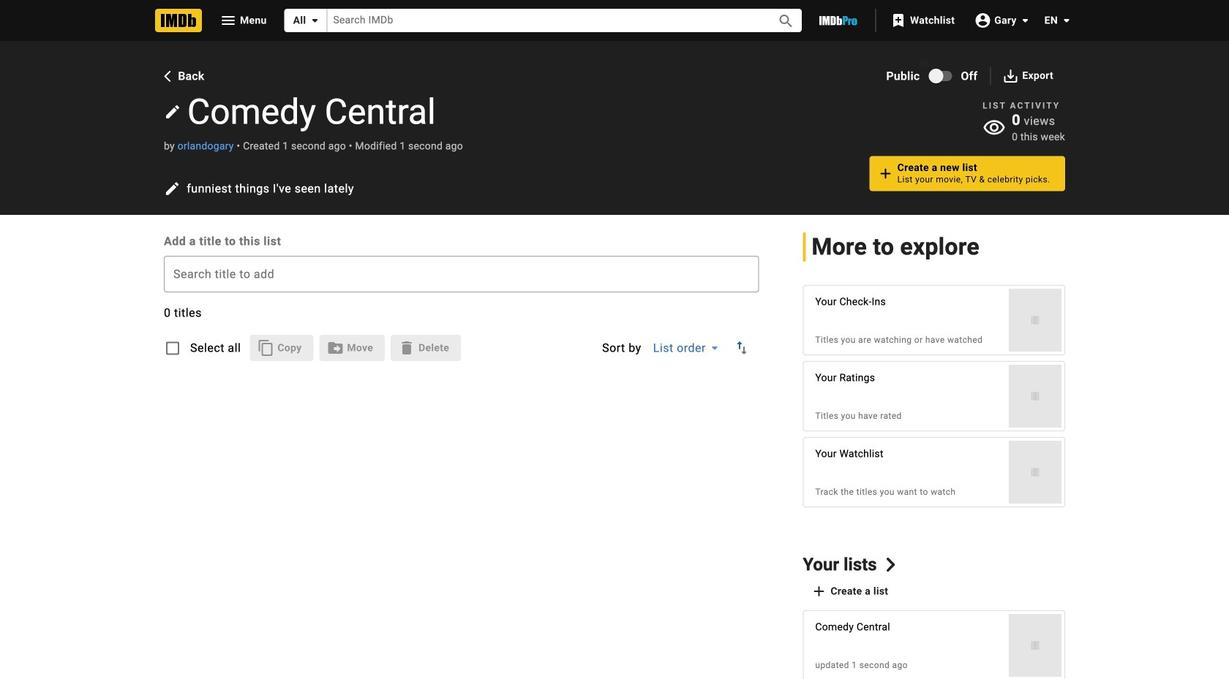 Task type: locate. For each thing, give the bounding box(es) containing it.
0 vertical spatial movie image
[[1030, 315, 1042, 326]]

None field
[[327, 9, 761, 32], [164, 256, 759, 293]]

account circle image
[[974, 12, 992, 29]]

Search IMDb text field
[[327, 9, 761, 32]]

edit image
[[164, 180, 181, 198]]

1 vertical spatial add image
[[810, 583, 828, 601]]

2 horizontal spatial arrow drop down image
[[1058, 12, 1076, 29]]

1 vertical spatial movie image
[[1030, 391, 1042, 403]]

chevron right inline image
[[884, 558, 898, 572]]

change sort by direction image
[[733, 340, 751, 357]]

edit list description element
[[160, 176, 851, 202]]

movie image
[[1030, 467, 1042, 479]]

1 vertical spatial none field
[[164, 256, 759, 293]]

movie image
[[1030, 315, 1042, 326], [1030, 391, 1042, 403], [1030, 640, 1042, 652]]

2 vertical spatial movie image
[[1030, 640, 1042, 652]]

arrow drop down image
[[306, 12, 324, 29], [1058, 12, 1076, 29], [706, 340, 724, 357]]

3 movie image from the top
[[1030, 640, 1042, 652]]

add image
[[877, 165, 895, 183], [810, 583, 828, 601]]

1 movie image from the top
[[1030, 315, 1042, 326]]

None search field
[[284, 9, 802, 32]]

2 movie image from the top
[[1030, 391, 1042, 403]]

0 vertical spatial none field
[[327, 9, 761, 32]]

none field search imdb
[[327, 9, 761, 32]]

1 horizontal spatial add image
[[877, 165, 895, 183]]



Task type: describe. For each thing, give the bounding box(es) containing it.
0 vertical spatial add image
[[877, 165, 895, 183]]

watchlist image
[[890, 12, 908, 29]]

menu image
[[220, 12, 237, 29]]

arrow left image
[[160, 69, 174, 83]]

arrow drop down image
[[1017, 12, 1035, 29]]

0 horizontal spatial add image
[[810, 583, 828, 601]]

home image
[[155, 9, 202, 32]]

checkbox unchecked image
[[164, 340, 182, 358]]

download image
[[1002, 67, 1020, 85]]

Add a title to this list search field
[[165, 257, 759, 292]]

none field add a title to this list
[[164, 256, 759, 293]]

edit list title element
[[160, 89, 851, 135]]

1 horizontal spatial arrow drop down image
[[706, 340, 724, 357]]

submit search image
[[778, 12, 795, 30]]

0 horizontal spatial arrow drop down image
[[306, 12, 324, 29]]

edit image
[[164, 103, 182, 121]]



Task type: vqa. For each thing, say whether or not it's contained in the screenshot.
arrow left icon
yes



